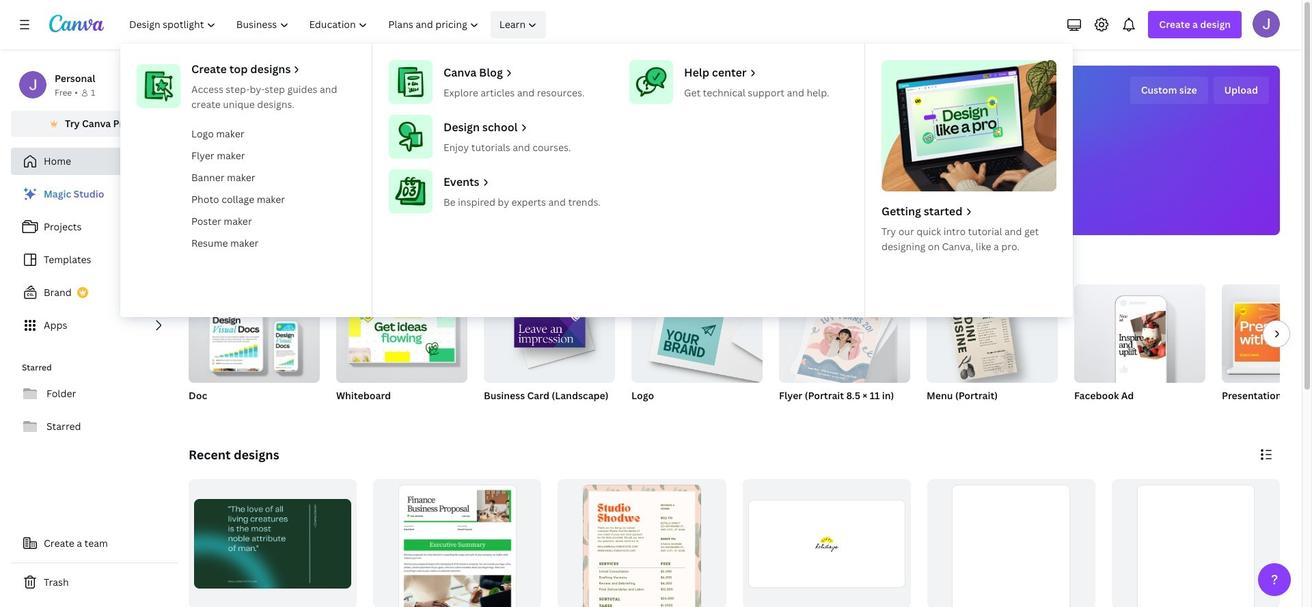 Task type: describe. For each thing, give the bounding box(es) containing it.
top level navigation element
[[120, 11, 1073, 317]]

jacob simon image
[[1253, 10, 1280, 38]]



Task type: vqa. For each thing, say whether or not it's contained in the screenshot.
Cream Neutral Minimalist New Business Pitch Deck Presentation group
no



Task type: locate. For each thing, give the bounding box(es) containing it.
None search field
[[529, 127, 940, 154]]

menu
[[120, 44, 1073, 317]]

list
[[11, 180, 178, 339]]

group
[[1075, 279, 1206, 420], [1075, 279, 1206, 383], [189, 284, 320, 420], [189, 284, 320, 383], [336, 284, 468, 420], [336, 284, 468, 383], [484, 284, 615, 420], [484, 284, 615, 383], [632, 284, 763, 420], [632, 284, 763, 383], [779, 284, 911, 420], [927, 284, 1058, 420], [927, 284, 1058, 383], [1222, 284, 1312, 420], [1222, 284, 1312, 383], [189, 479, 357, 607], [373, 479, 542, 607], [558, 479, 726, 607], [743, 479, 911, 607], [927, 479, 1096, 607], [1112, 479, 1280, 607]]



